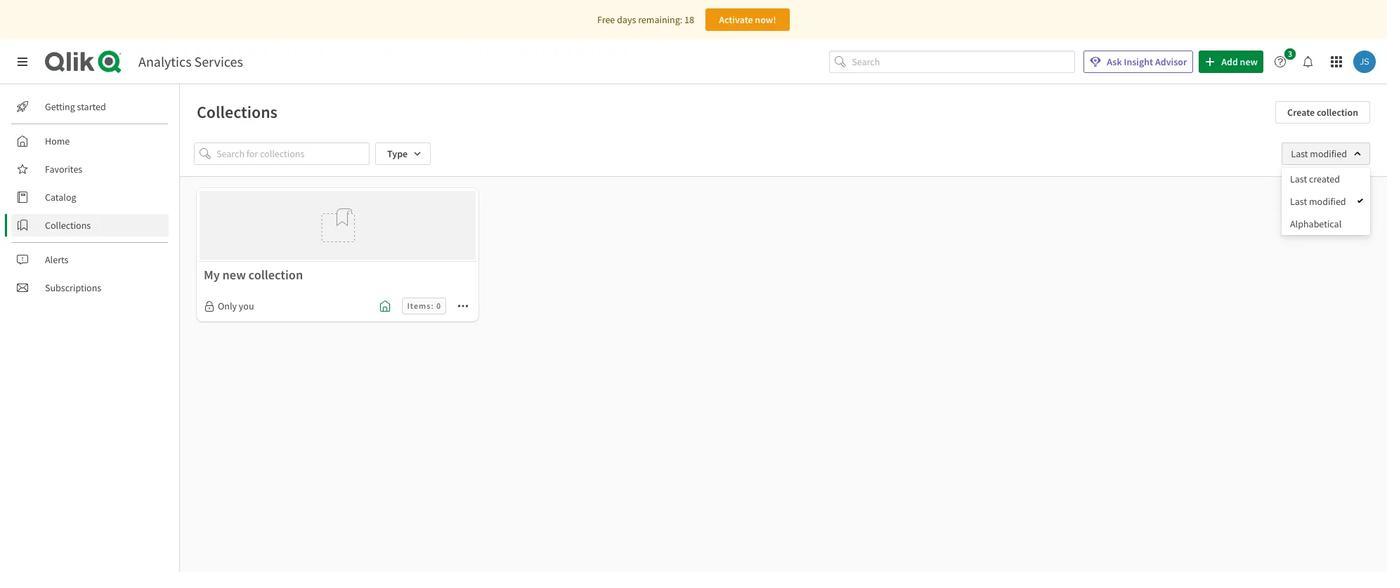 Task type: describe. For each thing, give the bounding box(es) containing it.
create
[[1288, 106, 1315, 119]]

ask
[[1107, 56, 1123, 68]]

create collection
[[1288, 106, 1359, 119]]

alphabetical
[[1291, 218, 1342, 231]]

analytics services
[[138, 53, 243, 70]]

alphabetical option
[[1282, 213, 1371, 236]]

last for the last modified field
[[1292, 148, 1309, 160]]

home link
[[11, 130, 169, 153]]

analytics services element
[[138, 53, 243, 70]]

created
[[1310, 173, 1341, 186]]

analytics
[[138, 53, 192, 70]]

remove collection from home image
[[380, 301, 391, 312]]

0 horizontal spatial collection
[[249, 267, 303, 284]]

catalog
[[45, 191, 76, 204]]

insight
[[1124, 56, 1154, 68]]

last created
[[1291, 173, 1341, 186]]

free days remaining: 18
[[598, 13, 695, 26]]

searchbar element
[[830, 50, 1076, 73]]

my
[[204, 267, 220, 284]]

activate now!
[[719, 13, 777, 26]]

free
[[598, 13, 615, 26]]

last created option
[[1282, 168, 1371, 191]]

activate now! link
[[706, 8, 790, 31]]

only you
[[218, 300, 254, 313]]

collections link
[[11, 214, 169, 237]]

items: 0
[[407, 301, 442, 312]]

remaining:
[[638, 13, 683, 26]]

close sidebar menu image
[[17, 56, 28, 67]]

my new collection
[[204, 267, 303, 284]]

only
[[218, 300, 237, 313]]

last modified option
[[1282, 191, 1371, 213]]

ask insight advisor
[[1107, 56, 1188, 68]]

items:
[[407, 301, 434, 312]]

modified for last modified option
[[1310, 195, 1347, 208]]

now!
[[755, 13, 777, 26]]



Task type: locate. For each thing, give the bounding box(es) containing it.
list box
[[1282, 168, 1371, 236]]

navigation pane element
[[0, 90, 179, 305]]

18
[[685, 13, 695, 26]]

last up "last created"
[[1292, 148, 1309, 160]]

Search text field
[[852, 50, 1076, 73]]

days
[[617, 13, 636, 26]]

Last modified field
[[1283, 143, 1371, 165]]

0 vertical spatial modified
[[1311, 148, 1348, 160]]

last modified inside option
[[1291, 195, 1347, 208]]

last inside option
[[1291, 195, 1308, 208]]

services
[[194, 53, 243, 70]]

collections inside navigation pane element
[[45, 219, 91, 232]]

collection right create at the right top of the page
[[1317, 106, 1359, 119]]

collection
[[1317, 106, 1359, 119], [249, 267, 303, 284]]

last down "last created"
[[1291, 195, 1308, 208]]

modified for the last modified field
[[1311, 148, 1348, 160]]

last for last modified option
[[1291, 195, 1308, 208]]

modified up last created option
[[1311, 148, 1348, 160]]

0 vertical spatial collection
[[1317, 106, 1359, 119]]

1 vertical spatial modified
[[1310, 195, 1347, 208]]

create collection button
[[1276, 101, 1371, 124]]

favorites link
[[11, 158, 169, 181]]

0 vertical spatial last
[[1292, 148, 1309, 160]]

collection inside "button"
[[1317, 106, 1359, 119]]

last modified for the last modified field
[[1292, 148, 1348, 160]]

collection right new
[[249, 267, 303, 284]]

1 horizontal spatial collections
[[197, 101, 278, 123]]

list box containing last created
[[1282, 168, 1371, 236]]

0 vertical spatial last modified
[[1292, 148, 1348, 160]]

alerts link
[[11, 249, 169, 271]]

filters region
[[0, 0, 1388, 573]]

catalog link
[[11, 186, 169, 209]]

collections down the "services" in the left of the page
[[197, 101, 278, 123]]

modified down last created option
[[1310, 195, 1347, 208]]

last
[[1292, 148, 1309, 160], [1291, 173, 1308, 186], [1291, 195, 1308, 208]]

new
[[222, 267, 246, 284]]

modified
[[1311, 148, 1348, 160], [1310, 195, 1347, 208]]

started
[[77, 101, 106, 113]]

getting
[[45, 101, 75, 113]]

0 horizontal spatial collections
[[45, 219, 91, 232]]

collections down catalog
[[45, 219, 91, 232]]

last inside field
[[1292, 148, 1309, 160]]

1 vertical spatial last modified
[[1291, 195, 1347, 208]]

home
[[45, 135, 70, 148]]

getting started link
[[11, 96, 169, 118]]

last modified up alphabetical
[[1291, 195, 1347, 208]]

last modified up "last created"
[[1292, 148, 1348, 160]]

alerts
[[45, 254, 69, 266]]

1 vertical spatial last
[[1291, 173, 1308, 186]]

modified inside option
[[1310, 195, 1347, 208]]

last modified
[[1292, 148, 1348, 160], [1291, 195, 1347, 208]]

you
[[239, 300, 254, 313]]

advisor
[[1156, 56, 1188, 68]]

ask insight advisor button
[[1084, 51, 1194, 73]]

2 vertical spatial last
[[1291, 195, 1308, 208]]

0 vertical spatial collections
[[197, 101, 278, 123]]

modified inside field
[[1311, 148, 1348, 160]]

activate
[[719, 13, 753, 26]]

1 vertical spatial collection
[[249, 267, 303, 284]]

favorites
[[45, 163, 82, 176]]

last left created
[[1291, 173, 1308, 186]]

1 vertical spatial collections
[[45, 219, 91, 232]]

subscriptions
[[45, 282, 101, 295]]

0
[[437, 301, 442, 312]]

collections
[[197, 101, 278, 123], [45, 219, 91, 232]]

Search for collections text field
[[217, 143, 370, 165]]

last inside option
[[1291, 173, 1308, 186]]

1 horizontal spatial collection
[[1317, 106, 1359, 119]]

last modified for last modified option
[[1291, 195, 1347, 208]]

last modified inside field
[[1292, 148, 1348, 160]]

last for last created option
[[1291, 173, 1308, 186]]

subscriptions link
[[11, 277, 169, 299]]

list box inside filters region
[[1282, 168, 1371, 236]]

getting started
[[45, 101, 106, 113]]



Task type: vqa. For each thing, say whether or not it's contained in the screenshot.
First app link
no



